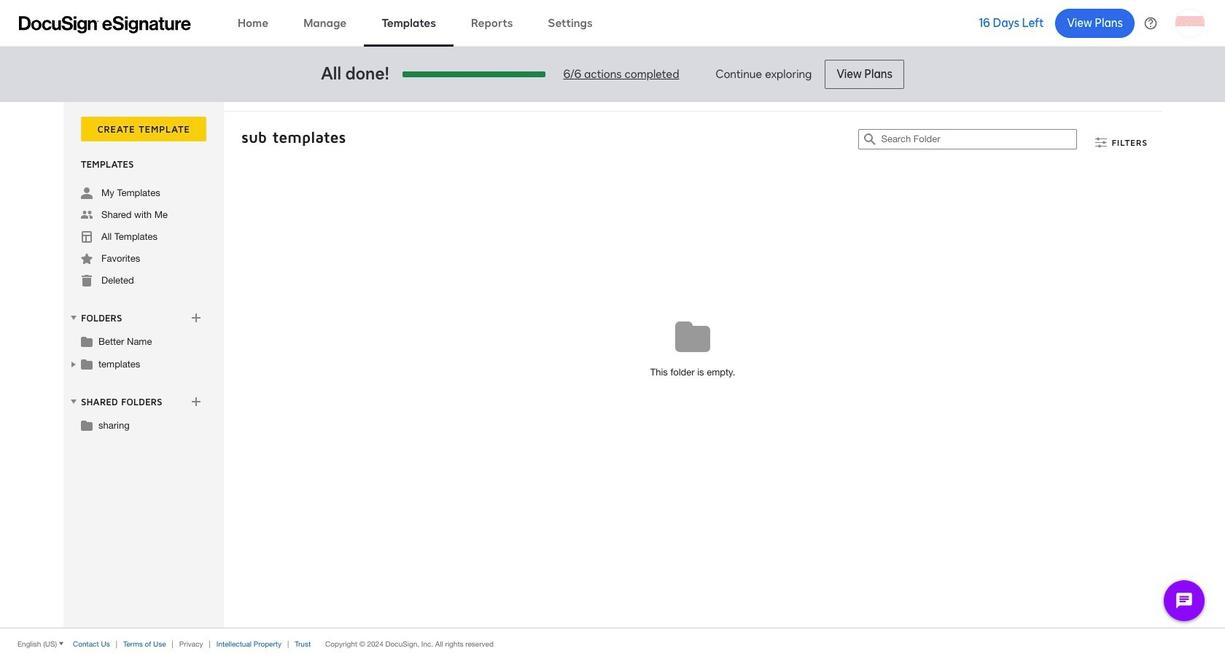 Task type: describe. For each thing, give the bounding box(es) containing it.
view folders image
[[68, 312, 80, 324]]

view shared folders image
[[68, 396, 80, 408]]

1 folder image from the top
[[81, 336, 93, 347]]

Search Folder text field
[[882, 130, 1077, 149]]

secondary navigation region
[[63, 102, 1166, 628]]

more info region
[[0, 628, 1226, 660]]



Task type: locate. For each thing, give the bounding box(es) containing it.
shared image
[[81, 209, 93, 221]]

user image
[[81, 188, 93, 199]]

folder image
[[81, 336, 93, 347], [81, 358, 93, 370], [81, 420, 93, 431]]

2 folder image from the top
[[81, 358, 93, 370]]

your uploaded profile image image
[[1176, 8, 1206, 38]]

trash image
[[81, 275, 93, 287]]

3 folder image from the top
[[81, 420, 93, 431]]

2 vertical spatial folder image
[[81, 420, 93, 431]]

0 vertical spatial folder image
[[81, 336, 93, 347]]

docusign esignature image
[[19, 16, 191, 33]]

1 vertical spatial folder image
[[81, 358, 93, 370]]

star filled image
[[81, 253, 93, 265]]

templates image
[[81, 231, 93, 243]]



Task type: vqa. For each thing, say whether or not it's contained in the screenshot.
the bottom folder icon
yes



